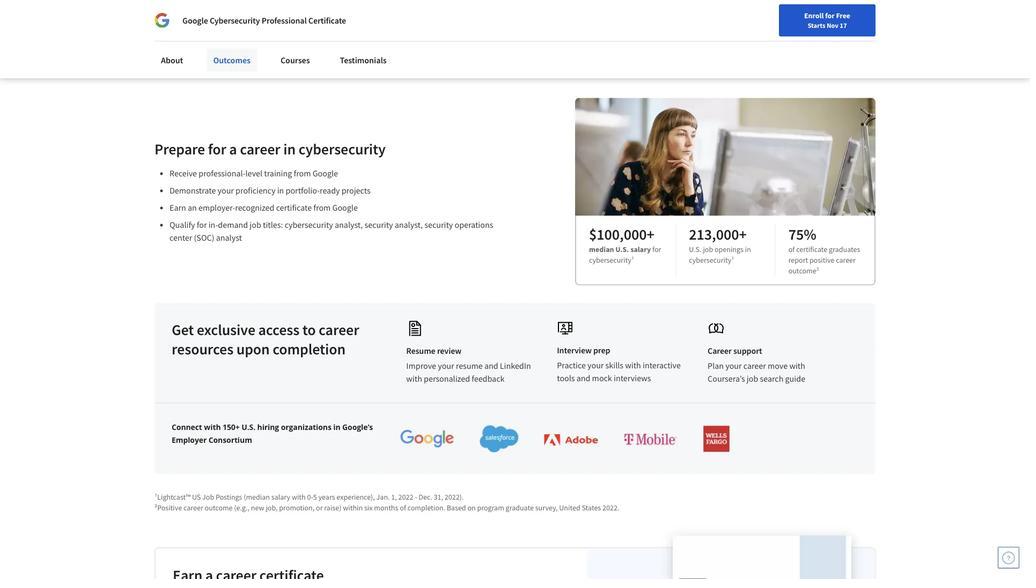 Task type: vqa. For each thing, say whether or not it's contained in the screenshot.
coursera for government image
no



Task type: describe. For each thing, give the bounding box(es) containing it.
with inside ¹lightcast™ us job postings (median salary with 0-5 years experience), jan. 1, 2022 - dec. 31, 2022). ²positive career outcome (e.g., new job, promotion, or raise) within six months of completion. based on program graduate survey, united states 2022.
[[292, 493, 306, 502]]

75% of certificate graduates report positive career outcome
[[789, 225, 861, 276]]

free
[[836, 11, 851, 20]]

postings
[[216, 493, 242, 502]]

six
[[364, 503, 373, 513]]

of inside 75% of certificate graduates report positive career outcome
[[789, 245, 795, 254]]

exclusive
[[197, 321, 255, 339]]

career inside ¹lightcast™ us job postings (median salary with 0-5 years experience), jan. 1, 2022 - dec. 31, 2022). ²positive career outcome (e.g., new job, promotion, or raise) within six months of completion. based on program graduate survey, united states 2022.
[[184, 503, 203, 513]]

in down the training
[[277, 185, 284, 196]]

outcomes link
[[207, 48, 257, 72]]

interactive
[[643, 361, 681, 371]]

your for career support plan your career move with coursera's job search guide
[[726, 361, 742, 372]]

earn
[[170, 203, 186, 213]]

career inside career support plan your career move with coursera's job search guide
[[708, 346, 732, 357]]

skills inside the interview prep practice your skills with interactive tools and mock interviews
[[606, 361, 624, 371]]

career inside career support plan your career move with coursera's job search guide
[[744, 361, 766, 372]]

0 vertical spatial google
[[182, 15, 208, 26]]

job inside career support plan your career move with coursera's job search guide
[[747, 374, 759, 385]]

more
[[195, 34, 215, 45]]

$100,000
[[589, 225, 647, 244]]

2022).
[[445, 493, 464, 502]]

titles:
[[263, 220, 283, 231]]

with inside career support plan your career move with coursera's job search guide
[[790, 361, 806, 372]]

2 vertical spatial google
[[333, 203, 358, 213]]

demand inside see how employees at top companies are mastering in-demand skills
[[189, 3, 242, 22]]

²
[[817, 266, 819, 276]]

learn more about coursera for business
[[172, 34, 321, 45]]

guide
[[785, 374, 806, 385]]

coursera enterprise logos image
[[637, 0, 851, 38]]

-
[[415, 493, 417, 502]]

coursera
[[240, 34, 274, 45]]

english button
[[805, 21, 870, 56]]

job,
[[266, 503, 278, 513]]

your down professional-
[[218, 185, 234, 196]]

interview
[[557, 345, 592, 356]]

median
[[589, 245, 614, 254]]

+ for 213,000
[[739, 225, 747, 244]]

cybersecurity inside qualify for in-demand job titles: cybersecurity analyst, security analyst, security operations center (soc) analyst
[[285, 220, 333, 231]]

based
[[447, 503, 466, 513]]

courses
[[281, 55, 310, 65]]

practice
[[557, 361, 586, 371]]

and inside resume review improve your resume and linkedin with personalized feedback
[[485, 361, 498, 372]]

2 analyst, from the left
[[395, 220, 423, 231]]

of inside ¹lightcast™ us job postings (median salary with 0-5 years experience), jan. 1, 2022 - dec. 31, 2022). ²positive career outcome (e.g., new job, promotion, or raise) within six months of completion. based on program graduate survey, united states 2022.
[[400, 503, 406, 513]]

search
[[760, 374, 784, 385]]

about
[[161, 55, 183, 65]]

(median
[[244, 493, 270, 502]]

report
[[789, 255, 808, 265]]

connect with 150+ u.s. hiring organizations in google's employer consortium
[[172, 423, 373, 446]]

career inside get exclusive access to career resources upon completion
[[319, 321, 359, 339]]

learn
[[172, 34, 194, 45]]

(soc)
[[194, 233, 214, 243]]

1 analyst, from the left
[[335, 220, 363, 231]]

positive
[[810, 255, 835, 265]]

how
[[199, 0, 226, 2]]

feedback
[[472, 374, 505, 385]]

proficiency
[[236, 185, 276, 196]]

promotion,
[[279, 503, 315, 513]]

tools
[[557, 373, 575, 384]]

5
[[313, 493, 317, 502]]

certificate inside 75% of certificate graduates report positive career outcome
[[797, 245, 828, 254]]

new
[[251, 503, 264, 513]]

cybersecurity inside "213,000 + u.s. job openings in cybersecurity"
[[689, 255, 732, 265]]

1,
[[391, 493, 397, 502]]

qualify
[[170, 220, 195, 231]]

$100,000 + median u.s. salary
[[589, 225, 655, 254]]

career up the level at the left
[[240, 140, 281, 158]]

for
[[159, 5, 171, 16]]

17
[[840, 21, 847, 30]]

google cybersecurity professional certificate
[[182, 15, 346, 26]]

shopping cart: 1 item image
[[779, 30, 800, 47]]

resources
[[172, 340, 234, 359]]

u.s. inside "213,000 + u.s. job openings in cybersecurity"
[[689, 245, 702, 254]]

demonstrate
[[170, 185, 216, 196]]

find
[[701, 34, 715, 43]]

top
[[317, 0, 339, 2]]

coursera's
[[708, 374, 745, 385]]

employees
[[229, 0, 299, 2]]

upon
[[237, 340, 270, 359]]

learn more about coursera for business link
[[172, 34, 321, 45]]

an
[[188, 203, 197, 213]]

adobe partner logo image
[[545, 435, 598, 446]]

job inside qualify for in-demand job titles: cybersecurity analyst, security analyst, security operations center (soc) analyst
[[250, 220, 261, 231]]

support
[[734, 346, 763, 357]]

¹lightcast™ us job postings (median salary with 0-5 years experience), jan. 1, 2022 - dec. 31, 2022). ²positive career outcome (e.g., new job, promotion, or raise) within six months of completion. based on program graduate survey, united states 2022.
[[155, 493, 620, 513]]

united
[[559, 503, 581, 513]]

0 vertical spatial from
[[294, 168, 311, 179]]

center
[[170, 233, 192, 243]]

plan
[[708, 361, 724, 372]]

portfolio-
[[286, 185, 320, 196]]

on
[[468, 503, 476, 513]]

with inside the interview prep practice your skills with interactive tools and mock interviews
[[625, 361, 641, 371]]

training
[[264, 168, 292, 179]]

skills inside see how employees at top companies are mastering in-demand skills
[[245, 3, 278, 22]]

within
[[343, 503, 363, 513]]

dec.
[[419, 493, 432, 502]]

1 security from the left
[[365, 220, 393, 231]]

for for career
[[208, 140, 226, 158]]

recognized
[[235, 203, 274, 213]]

0 vertical spatial certificate
[[276, 203, 312, 213]]

resume review improve your resume and linkedin with personalized feedback
[[406, 346, 531, 385]]

demonstrate your proficiency in portfolio-ready projects
[[170, 185, 371, 196]]

help center image
[[1003, 552, 1015, 565]]

outcome inside 75% of certificate graduates report positive career outcome
[[789, 266, 817, 276]]

for cybersecurity
[[589, 245, 661, 265]]

at
[[302, 0, 314, 2]]

prepare
[[155, 140, 205, 158]]

employer
[[172, 435, 207, 446]]

linkedin
[[500, 361, 531, 372]]



Task type: locate. For each thing, give the bounding box(es) containing it.
for inside the for cybersecurity
[[653, 245, 661, 254]]

0 horizontal spatial in-
[[172, 3, 189, 22]]

1 horizontal spatial in-
[[209, 220, 218, 231]]

1 vertical spatial skills
[[606, 361, 624, 371]]

0 vertical spatial outcome
[[789, 266, 817, 276]]

1 horizontal spatial salary
[[631, 245, 651, 254]]

employer-
[[199, 203, 235, 213]]

with up interviews
[[625, 361, 641, 371]]

outcomes
[[213, 55, 251, 65]]

outcome down the 'report'
[[789, 266, 817, 276]]

career
[[240, 140, 281, 158], [836, 255, 856, 265], [319, 321, 359, 339], [744, 361, 766, 372], [184, 503, 203, 513]]

to
[[303, 321, 316, 339]]

outcome down postings
[[205, 503, 233, 513]]

certificate up the positive at the right of the page
[[797, 245, 828, 254]]

2 ¹ from the left
[[732, 255, 734, 265]]

universities
[[172, 5, 214, 16]]

raise)
[[324, 503, 342, 513]]

us
[[192, 493, 201, 502]]

cybersecurity
[[210, 15, 260, 26]]

1 horizontal spatial certificate
[[797, 245, 828, 254]]

career down support
[[744, 361, 766, 372]]

0 vertical spatial demand
[[189, 3, 242, 22]]

0 horizontal spatial job
[[250, 220, 261, 231]]

2 + from the left
[[739, 225, 747, 244]]

in right 'openings' on the top right
[[745, 245, 751, 254]]

receive professional-level training from google
[[170, 168, 338, 179]]

0 horizontal spatial security
[[365, 220, 393, 231]]

operations
[[455, 220, 493, 231]]

in-
[[172, 3, 189, 22], [209, 220, 218, 231]]

0 vertical spatial career
[[748, 34, 769, 43]]

job down 213,000
[[703, 245, 713, 254]]

connect
[[172, 423, 202, 433]]

job inside "213,000 + u.s. job openings in cybersecurity"
[[703, 245, 713, 254]]

google up ready at the left top of page
[[313, 168, 338, 179]]

¹ for $100,000
[[632, 255, 634, 265]]

your for interview prep practice your skills with interactive tools and mock interviews
[[588, 361, 604, 371]]

u.s. for with
[[242, 423, 255, 433]]

coursera career certificate image
[[673, 536, 852, 580]]

0 horizontal spatial u.s.
[[242, 423, 255, 433]]

0 horizontal spatial analyst,
[[335, 220, 363, 231]]

of down 2022
[[400, 503, 406, 513]]

show notifications image
[[886, 35, 898, 48]]

0 horizontal spatial and
[[485, 361, 498, 372]]

1 vertical spatial google
[[313, 168, 338, 179]]

salary inside ¹lightcast™ us job postings (median salary with 0-5 years experience), jan. 1, 2022 - dec. 31, 2022). ²positive career outcome (e.g., new job, promotion, or raise) within six months of completion. based on program graduate survey, united states 2022.
[[271, 493, 290, 502]]

for for demand
[[197, 220, 207, 231]]

career up plan
[[708, 346, 732, 357]]

1 horizontal spatial analyst,
[[395, 220, 423, 231]]

for for starts
[[825, 11, 835, 20]]

1 horizontal spatial +
[[739, 225, 747, 244]]

your up personalized
[[438, 361, 454, 372]]

google partner logo image
[[401, 430, 454, 449]]

google down the projects
[[333, 203, 358, 213]]

improve
[[406, 361, 436, 372]]

demand up analyst
[[218, 220, 248, 231]]

earn an employer-recognized certificate from google
[[170, 203, 358, 213]]

mock
[[592, 373, 612, 384]]

1 horizontal spatial security
[[425, 220, 453, 231]]

with down improve
[[406, 374, 422, 385]]

career down graduates
[[836, 255, 856, 265]]

with inside resume review improve your resume and linkedin with personalized feedback
[[406, 374, 422, 385]]

1 horizontal spatial skills
[[606, 361, 624, 371]]

find your new career
[[701, 34, 769, 43]]

career right "new" at top
[[748, 34, 769, 43]]

0 horizontal spatial outcome
[[205, 503, 233, 513]]

career inside 75% of certificate graduates report positive career outcome
[[836, 255, 856, 265]]

²positive
[[155, 503, 182, 513]]

your up the mock
[[588, 361, 604, 371]]

consortium
[[209, 435, 252, 446]]

certificate down the portfolio-
[[276, 203, 312, 213]]

graduates
[[829, 245, 861, 254]]

google's
[[342, 423, 373, 433]]

213,000 + u.s. job openings in cybersecurity
[[689, 225, 751, 265]]

cybersecurity down the portfolio-
[[285, 220, 333, 231]]

1 horizontal spatial job
[[703, 245, 713, 254]]

google up more
[[182, 15, 208, 26]]

resume
[[406, 346, 436, 357]]

1 + from the left
[[647, 225, 655, 244]]

0 vertical spatial job
[[250, 220, 261, 231]]

prep
[[594, 345, 611, 356]]

are
[[415, 0, 435, 2]]

0 vertical spatial skills
[[245, 3, 278, 22]]

1 vertical spatial and
[[577, 373, 591, 384]]

courses link
[[274, 48, 316, 72]]

in
[[283, 140, 296, 158], [277, 185, 284, 196], [745, 245, 751, 254], [333, 423, 341, 433]]

skills up the mock
[[606, 361, 624, 371]]

experience),
[[337, 493, 375, 502]]

for universities
[[159, 5, 214, 16]]

outcome
[[789, 266, 817, 276], [205, 503, 233, 513]]

0 horizontal spatial certificate
[[276, 203, 312, 213]]

years
[[319, 493, 335, 502]]

career down us
[[184, 503, 203, 513]]

demand inside qualify for in-demand job titles: cybersecurity analyst, security analyst, security operations center (soc) analyst
[[218, 220, 248, 231]]

receive
[[170, 168, 197, 179]]

your inside career support plan your career move with coursera's job search guide
[[726, 361, 742, 372]]

1 vertical spatial outcome
[[205, 503, 233, 513]]

salary down $100,000
[[631, 245, 651, 254]]

professional-
[[199, 168, 246, 179]]

career right the to
[[319, 321, 359, 339]]

+ inside $100,000 + median u.s. salary
[[647, 225, 655, 244]]

0 horizontal spatial ¹
[[632, 255, 634, 265]]

certificate
[[308, 15, 346, 26]]

1 vertical spatial job
[[703, 245, 713, 254]]

1 horizontal spatial u.s.
[[616, 245, 629, 254]]

1 vertical spatial of
[[400, 503, 406, 513]]

+ for $100,000
[[647, 225, 655, 244]]

in- down see
[[172, 3, 189, 22]]

move
[[768, 361, 788, 372]]

2 vertical spatial job
[[747, 374, 759, 385]]

0 vertical spatial salary
[[631, 245, 651, 254]]

salary inside $100,000 + median u.s. salary
[[631, 245, 651, 254]]

ready
[[320, 185, 340, 196]]

of
[[789, 245, 795, 254], [400, 503, 406, 513]]

None search field
[[153, 28, 411, 50]]

job down recognized
[[250, 220, 261, 231]]

and right tools
[[577, 373, 591, 384]]

¹ for 213,000
[[732, 255, 734, 265]]

cybersecurity up ready at the left top of page
[[299, 140, 386, 158]]

for inside qualify for in-demand job titles: cybersecurity analyst, security analyst, security operations center (soc) analyst
[[197, 220, 207, 231]]

+
[[647, 225, 655, 244], [739, 225, 747, 244]]

enroll for free starts nov 17
[[805, 11, 851, 30]]

with up promotion,
[[292, 493, 306, 502]]

in left google's
[[333, 423, 341, 433]]

english
[[825, 34, 851, 44]]

salesforce partner logo image
[[480, 426, 519, 453]]

for
[[825, 11, 835, 20], [276, 34, 286, 45], [208, 140, 226, 158], [197, 220, 207, 231], [653, 245, 661, 254]]

u.s. for +
[[616, 245, 629, 254]]

openings
[[715, 245, 744, 254]]

1 ¹ from the left
[[632, 255, 634, 265]]

with inside connect with 150+ u.s. hiring organizations in google's employer consortium
[[204, 423, 221, 433]]

in inside connect with 150+ u.s. hiring organizations in google's employer consortium
[[333, 423, 341, 433]]

completion.
[[408, 503, 445, 513]]

from up the portfolio-
[[294, 168, 311, 179]]

0 horizontal spatial +
[[647, 225, 655, 244]]

about
[[217, 34, 239, 45]]

prepare for a career in cybersecurity
[[155, 140, 386, 158]]

your inside resume review improve your resume and linkedin with personalized feedback
[[438, 361, 454, 372]]

companies
[[342, 0, 412, 2]]

(e.g.,
[[234, 503, 250, 513]]

1 horizontal spatial from
[[314, 203, 331, 213]]

1 horizontal spatial of
[[789, 245, 795, 254]]

and up feedback
[[485, 361, 498, 372]]

skills down employees
[[245, 3, 278, 22]]

in- up (soc)
[[209, 220, 218, 231]]

google image
[[155, 13, 170, 28]]

cybersecurity down median
[[589, 255, 632, 265]]

in up the training
[[283, 140, 296, 158]]

job left search
[[747, 374, 759, 385]]

your right find
[[717, 34, 731, 43]]

and inside the interview prep practice your skills with interactive tools and mock interviews
[[577, 373, 591, 384]]

with up guide
[[790, 361, 806, 372]]

career support plan your career move with coursera's job search guide
[[708, 346, 806, 385]]

get exclusive access to career resources upon completion
[[172, 321, 359, 359]]

75%
[[789, 225, 817, 244]]

cybersecurity down 'openings' on the top right
[[689, 255, 732, 265]]

demand down how
[[189, 3, 242, 22]]

¹
[[632, 255, 634, 265], [732, 255, 734, 265]]

2022
[[399, 493, 413, 502]]

in- inside see how employees at top companies are mastering in-demand skills
[[172, 3, 189, 22]]

2 horizontal spatial job
[[747, 374, 759, 385]]

outcome inside ¹lightcast™ us job postings (median salary with 0-5 years experience), jan. 1, 2022 - dec. 31, 2022). ²positive career outcome (e.g., new job, promotion, or raise) within six months of completion. based on program graduate survey, united states 2022.
[[205, 503, 233, 513]]

0 vertical spatial of
[[789, 245, 795, 254]]

0 vertical spatial and
[[485, 361, 498, 372]]

nov
[[827, 21, 839, 30]]

for inside enroll for free starts nov 17
[[825, 11, 835, 20]]

0 vertical spatial in-
[[172, 3, 189, 22]]

u.s. right 150+
[[242, 423, 255, 433]]

professional
[[262, 15, 307, 26]]

1 vertical spatial from
[[314, 203, 331, 213]]

1 vertical spatial demand
[[218, 220, 248, 231]]

your inside the interview prep practice your skills with interactive tools and mock interviews
[[588, 361, 604, 371]]

¹lightcast™
[[155, 493, 191, 502]]

1 horizontal spatial career
[[748, 34, 769, 43]]

in inside "213,000 + u.s. job openings in cybersecurity"
[[745, 245, 751, 254]]

program
[[477, 503, 504, 513]]

1 vertical spatial career
[[708, 346, 732, 357]]

0 horizontal spatial career
[[708, 346, 732, 357]]

in- inside qualify for in-demand job titles: cybersecurity analyst, security analyst, security operations center (soc) analyst
[[209, 220, 218, 231]]

0 horizontal spatial skills
[[245, 3, 278, 22]]

0 horizontal spatial salary
[[271, 493, 290, 502]]

new
[[733, 34, 747, 43]]

2 security from the left
[[425, 220, 453, 231]]

your for resume review improve your resume and linkedin with personalized feedback
[[438, 361, 454, 372]]

from
[[294, 168, 311, 179], [314, 203, 331, 213]]

0 horizontal spatial of
[[400, 503, 406, 513]]

get
[[172, 321, 194, 339]]

0 horizontal spatial from
[[294, 168, 311, 179]]

+ up 'openings' on the top right
[[739, 225, 747, 244]]

cybersecurity inside the for cybersecurity
[[589, 255, 632, 265]]

0-
[[307, 493, 313, 502]]

states
[[582, 503, 601, 513]]

security left operations
[[425, 220, 453, 231]]

completion
[[273, 340, 346, 359]]

1 vertical spatial certificate
[[797, 245, 828, 254]]

+ up the for cybersecurity
[[647, 225, 655, 244]]

your up 'coursera's'
[[726, 361, 742, 372]]

u.s. inside $100,000 + median u.s. salary
[[616, 245, 629, 254]]

analyst
[[216, 233, 242, 243]]

+ inside "213,000 + u.s. job openings in cybersecurity"
[[739, 225, 747, 244]]

u.s. down $100,000
[[616, 245, 629, 254]]

business
[[288, 34, 321, 45]]

hiring
[[257, 423, 279, 433]]

security down the projects
[[365, 220, 393, 231]]

1 horizontal spatial and
[[577, 373, 591, 384]]

u.s. down 213,000
[[689, 245, 702, 254]]

salary up the job,
[[271, 493, 290, 502]]

¹ down 'openings' on the top right
[[732, 255, 734, 265]]

u.s. inside connect with 150+ u.s. hiring organizations in google's employer consortium
[[242, 423, 255, 433]]

1 horizontal spatial outcome
[[789, 266, 817, 276]]

1 vertical spatial in-
[[209, 220, 218, 231]]

1 horizontal spatial ¹
[[732, 255, 734, 265]]

enroll
[[805, 11, 824, 20]]

of up the 'report'
[[789, 245, 795, 254]]

from down ready at the left top of page
[[314, 203, 331, 213]]

2 horizontal spatial u.s.
[[689, 245, 702, 254]]

¹ down $100,000 + median u.s. salary
[[632, 255, 634, 265]]

with left 150+
[[204, 423, 221, 433]]

1 vertical spatial salary
[[271, 493, 290, 502]]

months
[[374, 503, 398, 513]]

security
[[365, 220, 393, 231], [425, 220, 453, 231]]

review
[[437, 346, 462, 357]]

see how employees at top companies are mastering in-demand skills
[[172, 0, 503, 22]]

testimonials link
[[334, 48, 393, 72]]

personalized
[[424, 374, 470, 385]]



